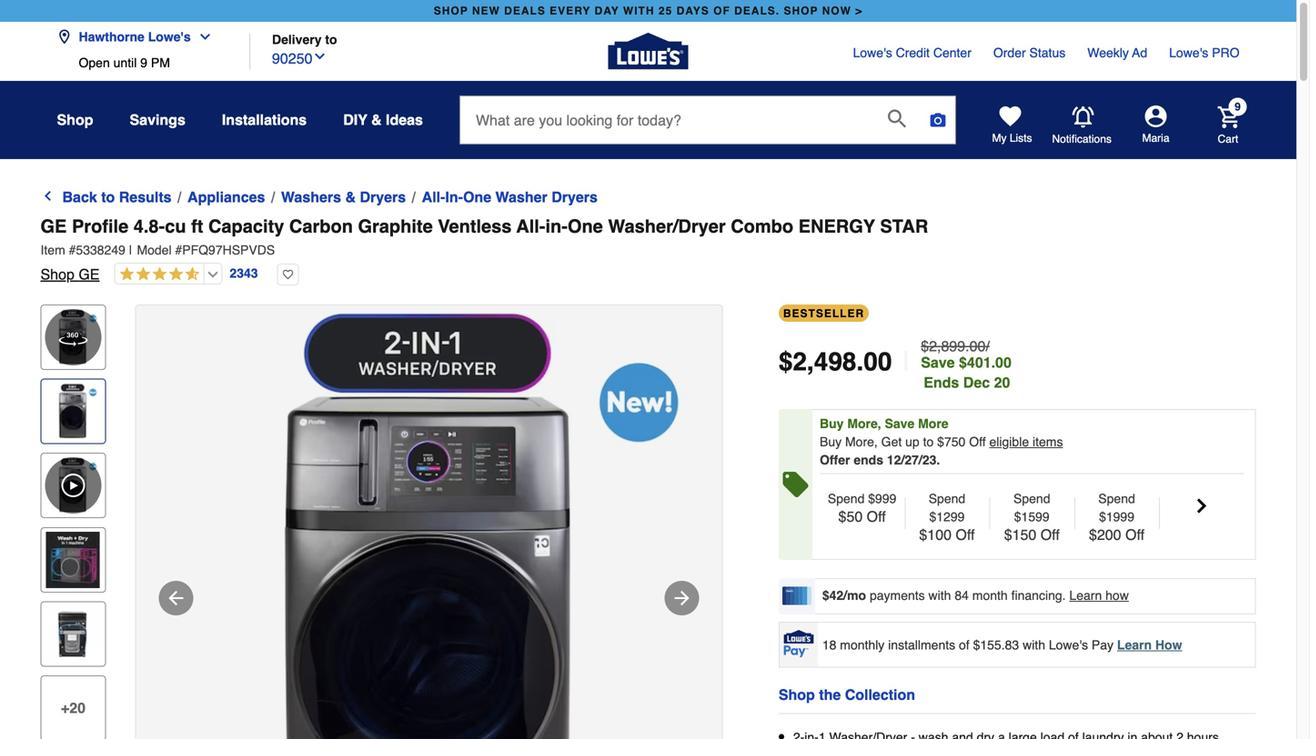 Task type: locate. For each thing, give the bounding box(es) containing it.
0 horizontal spatial learn
[[1070, 589, 1102, 603]]

1 horizontal spatial chevron down image
[[313, 49, 327, 64]]

off inside spend $1599 $150 off
[[1041, 527, 1060, 544]]

2 spend from the left
[[929, 492, 966, 507]]

one inside ge profile 4.8-cu ft capacity carbon graphite ventless all-in-one washer/dryer combo energy star item # 5338249 | model # pfq97hspvds
[[568, 216, 603, 237]]

1 horizontal spatial one
[[568, 216, 603, 237]]

1 vertical spatial shop
[[41, 266, 75, 283]]

$1599
[[1015, 510, 1050, 525]]

savings button
[[130, 104, 186, 137]]

0 vertical spatial |
[[129, 243, 132, 258]]

ge inside ge profile 4.8-cu ft capacity carbon graphite ventless all-in-one washer/dryer combo energy star item # 5338249 | model # pfq97hspvds
[[41, 216, 67, 237]]

lowe's inside button
[[148, 30, 191, 44]]

lowe's left credit
[[853, 46, 893, 60]]

ge up item
[[41, 216, 67, 237]]

$1999
[[1100, 510, 1135, 525]]

buy for buy more, save more
[[820, 417, 844, 431]]

item number 5 3 3 8 2 4 9 and model number p f q 9 7 h s p v d s element
[[41, 241, 1257, 259]]

1 vertical spatial learn
[[1118, 638, 1152, 653]]

energy
[[799, 216, 876, 237]]

shop for shop
[[57, 111, 93, 128]]

buy
[[820, 417, 844, 431], [820, 435, 842, 450]]

shop left new
[[434, 5, 468, 17]]

payments
[[870, 589, 925, 603]]

learn left how
[[1070, 589, 1102, 603]]

| inside ge profile 4.8-cu ft capacity carbon graphite ventless all-in-one washer/dryer combo energy star item # 5338249 | model # pfq97hspvds
[[129, 243, 132, 258]]

2 # from the left
[[175, 243, 182, 258]]

spend for $200
[[1099, 492, 1136, 507]]

| left the model
[[129, 243, 132, 258]]

shop left now
[[784, 5, 819, 17]]

to right delivery
[[325, 32, 337, 47]]

off down $1299
[[956, 527, 975, 544]]

ge
[[41, 216, 67, 237], [79, 266, 100, 283]]

12/27/23.
[[887, 453, 940, 468]]

0 vertical spatial buy
[[820, 417, 844, 431]]

ge down 5338249
[[79, 266, 100, 283]]

20
[[994, 375, 1011, 391]]

0 vertical spatial ge
[[41, 216, 67, 237]]

chevron down image inside 90250 button
[[313, 49, 327, 64]]

to right back
[[101, 189, 115, 206]]

2 dryers from the left
[[552, 189, 598, 206]]

open until 9 pm
[[79, 56, 170, 70]]

0 horizontal spatial shop
[[434, 5, 468, 17]]

0 horizontal spatial all-
[[422, 189, 445, 206]]

every
[[550, 5, 591, 17]]

0 vertical spatial &
[[371, 111, 382, 128]]

1 horizontal spatial to
[[325, 32, 337, 47]]

weekly
[[1088, 46, 1129, 60]]

spend up $1299
[[929, 492, 966, 507]]

shop left the
[[779, 687, 815, 704]]

up
[[906, 435, 920, 450]]

2,498
[[793, 348, 857, 377]]

| right 00
[[903, 346, 910, 378]]

ideas
[[386, 111, 423, 128]]

eligible
[[990, 435, 1030, 450]]

offer
[[820, 453, 851, 468]]

to right up
[[923, 435, 934, 450]]

off inside spend $1999 $200 off
[[1126, 527, 1145, 544]]

0 vertical spatial save
[[921, 355, 955, 371]]

camera image
[[929, 111, 947, 129]]

1 horizontal spatial |
[[903, 346, 910, 378]]

off down $1999
[[1126, 527, 1145, 544]]

0 horizontal spatial dryers
[[360, 189, 406, 206]]

0 vertical spatial all-
[[422, 189, 445, 206]]

month
[[973, 589, 1008, 603]]

1 vertical spatial &
[[345, 189, 356, 206]]

shop down open
[[57, 111, 93, 128]]

2 shop from the left
[[784, 5, 819, 17]]

dec
[[964, 375, 990, 391]]

dryers
[[360, 189, 406, 206], [552, 189, 598, 206]]

0 horizontal spatial #
[[69, 243, 76, 258]]

1 horizontal spatial with
[[1023, 638, 1046, 653]]

chevron down image
[[191, 30, 213, 44], [313, 49, 327, 64]]

1 # from the left
[[69, 243, 76, 258]]

lowe's pro
[[1170, 46, 1240, 60]]

one up ventless
[[463, 189, 492, 206]]

1 buy from the top
[[820, 417, 844, 431]]

results
[[119, 189, 172, 206]]

spend for $100
[[929, 492, 966, 507]]

4.6 stars image
[[115, 267, 200, 284]]

25
[[659, 5, 673, 17]]

off inside the spend $1299 $100 off
[[956, 527, 975, 544]]

1 horizontal spatial dryers
[[552, 189, 598, 206]]

spend up $1599
[[1014, 492, 1051, 507]]

0 vertical spatial to
[[325, 32, 337, 47]]

shop down item
[[41, 266, 75, 283]]

$200
[[1089, 527, 1122, 544]]

search image
[[888, 109, 907, 128]]

& right "washers" at left
[[345, 189, 356, 206]]

2 vertical spatial shop
[[779, 687, 815, 704]]

1 horizontal spatial ge
[[79, 266, 100, 283]]

1 horizontal spatial all-
[[517, 216, 546, 237]]

off inside spend $999 $50 off
[[867, 509, 886, 526]]

00
[[864, 348, 892, 377]]

save $401.00 ends dec 20
[[921, 355, 1012, 391]]

0 vertical spatial more,
[[848, 417, 882, 431]]

off for $150 off
[[1041, 527, 1060, 544]]

learn right pay
[[1118, 638, 1152, 653]]

of
[[714, 5, 731, 17]]

1 vertical spatial buy
[[820, 435, 842, 450]]

spend inside spend $999 $50 off
[[828, 492, 865, 507]]

1 vertical spatial to
[[101, 189, 115, 206]]

spend $1299 $100 off
[[920, 492, 975, 544]]

1 shop from the left
[[434, 5, 468, 17]]

4 spend from the left
[[1099, 492, 1136, 507]]

dryers up graphite
[[360, 189, 406, 206]]

1 vertical spatial 9
[[1235, 101, 1241, 113]]

0 horizontal spatial ge
[[41, 216, 67, 237]]

1 vertical spatial ge
[[79, 266, 100, 283]]

1 vertical spatial chevron down image
[[313, 49, 327, 64]]

1 horizontal spatial #
[[175, 243, 182, 258]]

1 vertical spatial one
[[568, 216, 603, 237]]

0 horizontal spatial 9
[[140, 56, 147, 70]]

buy inside buy more, get up to $750 off eligible items offer ends 12/27/23.
[[820, 435, 842, 450]]

in-
[[445, 189, 463, 206]]

arrow left image
[[165, 588, 187, 610]]

0 vertical spatial 9
[[140, 56, 147, 70]]

0 horizontal spatial &
[[345, 189, 356, 206]]

with left 84
[[929, 589, 952, 603]]

washers & dryers link
[[281, 187, 406, 208]]

ge profile 4.8-cu ft capacity carbon graphite ventless all-in-one washer/dryer combo energy star item # 5338249 | model # pfq97hspvds
[[41, 216, 929, 258]]

more, inside buy more, get up to $750 off eligible items offer ends 12/27/23.
[[846, 435, 878, 450]]

0 horizontal spatial to
[[101, 189, 115, 206]]

& right diy
[[371, 111, 382, 128]]

carbon
[[289, 216, 353, 237]]

spend inside the spend $1299 $100 off
[[929, 492, 966, 507]]

items
[[1033, 435, 1064, 450]]

shop new deals every day with 25 days of deals. shop now > link
[[430, 0, 867, 22]]

spend up the $50
[[828, 492, 865, 507]]

credit
[[896, 46, 930, 60]]

hawthorne lowe's button
[[57, 19, 220, 56]]

day
[[595, 5, 620, 17]]

off right $750
[[970, 435, 986, 450]]

# down cu
[[175, 243, 182, 258]]

dryers up in-
[[552, 189, 598, 206]]

2 horizontal spatial to
[[923, 435, 934, 450]]

1 horizontal spatial shop
[[784, 5, 819, 17]]

save up get
[[885, 417, 915, 431]]

& inside "link"
[[345, 189, 356, 206]]

1 horizontal spatial &
[[371, 111, 382, 128]]

18 monthly installments of $155.83 with lowe's pay learn how
[[823, 638, 1183, 653]]

9 left pm on the top left of page
[[140, 56, 147, 70]]

1 vertical spatial with
[[1023, 638, 1046, 653]]

1 vertical spatial all-
[[517, 216, 546, 237]]

1 horizontal spatial save
[[921, 355, 955, 371]]

& inside button
[[371, 111, 382, 128]]

back to results
[[62, 189, 172, 206]]

ge  #pfq97hspvds image
[[136, 306, 722, 740]]

$155.83
[[974, 638, 1020, 653]]

$42/mo payments with 84 month financing. learn how
[[823, 589, 1129, 603]]

back
[[62, 189, 97, 206]]

heart outline image
[[277, 264, 299, 286]]

1 horizontal spatial learn
[[1118, 638, 1152, 653]]

bestseller
[[784, 308, 865, 320]]

0 horizontal spatial |
[[129, 243, 132, 258]]

# right item
[[69, 243, 76, 258]]

lowe's up pm on the top left of page
[[148, 30, 191, 44]]

0 horizontal spatial with
[[929, 589, 952, 603]]

off inside buy more, get up to $750 off eligible items offer ends 12/27/23.
[[970, 435, 986, 450]]

2 buy from the top
[[820, 435, 842, 450]]

1 spend from the left
[[828, 492, 865, 507]]

all-
[[422, 189, 445, 206], [517, 216, 546, 237]]

spend inside spend $1599 $150 off
[[1014, 492, 1051, 507]]

9 up cart
[[1235, 101, 1241, 113]]

$2,899.00 /
[[921, 338, 990, 355]]

shop for shop ge
[[41, 266, 75, 283]]

lowe's credit center link
[[853, 44, 972, 62]]

chevron right image
[[1191, 496, 1213, 517]]

installations button
[[222, 104, 307, 137]]

save up ends
[[921, 355, 955, 371]]

buy more, save more
[[820, 417, 949, 431]]

center
[[934, 46, 972, 60]]

1 dryers from the left
[[360, 189, 406, 206]]

with right '$155.83'
[[1023, 638, 1046, 653]]

spend $1599 $150 off
[[1005, 492, 1060, 544]]

all- up graphite
[[422, 189, 445, 206]]

pm
[[151, 56, 170, 70]]

1 vertical spatial more,
[[846, 435, 878, 450]]

& for washers
[[345, 189, 356, 206]]

lowe's home improvement notification center image
[[1073, 106, 1095, 128]]

0 horizontal spatial save
[[885, 417, 915, 431]]

get
[[882, 435, 902, 450]]

ends
[[924, 375, 960, 391]]

off down $1599
[[1041, 527, 1060, 544]]

off down the $999
[[867, 509, 886, 526]]

spend up $1999
[[1099, 492, 1136, 507]]

0 vertical spatial chevron down image
[[191, 30, 213, 44]]

one up item number 5 3 3 8 2 4 9 and model number p f q 9 7 h s p v d s element
[[568, 216, 603, 237]]

all- down washer
[[517, 216, 546, 237]]

$100
[[920, 527, 952, 544]]

save
[[921, 355, 955, 371], [885, 417, 915, 431]]

5338249
[[76, 243, 126, 258]]

spend inside spend $1999 $200 off
[[1099, 492, 1136, 507]]

my
[[993, 132, 1007, 145]]

Search Query text field
[[461, 96, 874, 144]]

0 horizontal spatial one
[[463, 189, 492, 206]]

0 vertical spatial shop
[[57, 111, 93, 128]]

18
[[823, 638, 837, 653]]

collection
[[845, 687, 916, 704]]

pay
[[1092, 638, 1114, 653]]

3 spend from the left
[[1014, 492, 1051, 507]]

shop the collection link
[[779, 685, 916, 707]]

2 vertical spatial to
[[923, 435, 934, 450]]

profile
[[72, 216, 129, 237]]

shop the collection
[[779, 687, 916, 704]]

tag filled image
[[783, 472, 809, 498]]

None search field
[[460, 96, 957, 159]]



Task type: vqa. For each thing, say whether or not it's contained in the screenshot.


Task type: describe. For each thing, give the bounding box(es) containing it.
lists
[[1010, 132, 1033, 145]]

of
[[959, 638, 970, 653]]

0 vertical spatial with
[[929, 589, 952, 603]]

installations
[[222, 111, 307, 128]]

1 horizontal spatial 9
[[1235, 101, 1241, 113]]

monthly
[[840, 638, 885, 653]]

dryers inside all-in-one washer dryers link
[[552, 189, 598, 206]]

2343
[[230, 266, 258, 281]]

90250
[[272, 50, 313, 67]]

spend for $50
[[828, 492, 865, 507]]

0 horizontal spatial chevron down image
[[191, 30, 213, 44]]

weekly ad
[[1088, 46, 1148, 60]]

spend $1999 $200 off
[[1089, 492, 1145, 544]]

hawthorne lowe's
[[79, 30, 191, 44]]

my lists
[[993, 132, 1033, 145]]

$50
[[839, 509, 863, 526]]

delivery to
[[272, 32, 337, 47]]

spend for $150
[[1014, 492, 1051, 507]]

more, for get
[[846, 435, 878, 450]]

all-in-one washer dryers
[[422, 189, 598, 206]]

lowe's pro link
[[1170, 44, 1240, 62]]

ge  #pfq97hspvds - thumbnail3 image
[[45, 607, 101, 663]]

chevron left image
[[41, 189, 55, 203]]

pfq97hspvds
[[182, 243, 275, 258]]

buy for buy more, get up to $750 off eligible items offer ends 12/27/23.
[[820, 435, 842, 450]]

ad
[[1133, 46, 1148, 60]]

84
[[955, 589, 969, 603]]

financing.
[[1012, 589, 1066, 603]]

90250 button
[[272, 46, 327, 70]]

$ 2,498 . 00
[[779, 348, 892, 377]]

ventless
[[438, 216, 512, 237]]

1 vertical spatial |
[[903, 346, 910, 378]]

notifications
[[1053, 133, 1112, 145]]

pro
[[1213, 46, 1240, 60]]

$999
[[869, 492, 897, 507]]

more, for save
[[848, 417, 882, 431]]

more
[[919, 417, 949, 431]]

4.8-
[[134, 216, 165, 237]]

washer
[[496, 189, 548, 206]]

$401.00
[[959, 355, 1012, 371]]

shop new deals every day with 25 days of deals. shop now >
[[434, 5, 863, 17]]

dryers inside washers & dryers "link"
[[360, 189, 406, 206]]

to inside buy more, get up to $750 off eligible items offer ends 12/27/23.
[[923, 435, 934, 450]]

ends
[[854, 453, 884, 468]]

how
[[1106, 589, 1129, 603]]

$750
[[938, 435, 966, 450]]

+20 button
[[41, 676, 106, 740]]

off for $100 off
[[956, 527, 975, 544]]

buy more, get up to $750 off eligible items offer ends 12/27/23.
[[820, 435, 1064, 468]]

save inside the save $401.00 ends dec 20
[[921, 355, 955, 371]]

hawthorne
[[79, 30, 145, 44]]

ft
[[191, 216, 203, 237]]

learn how link
[[1118, 638, 1183, 653]]

.
[[857, 348, 864, 377]]

location image
[[57, 30, 71, 44]]

$2,899.00
[[921, 338, 986, 355]]

until
[[113, 56, 137, 70]]

$
[[779, 348, 793, 377]]

washers
[[281, 189, 341, 206]]

arrow right image
[[671, 588, 693, 610]]

lowes pay logo image
[[781, 631, 817, 658]]

washer/dryer
[[608, 216, 726, 237]]

now
[[822, 5, 852, 17]]

in-
[[546, 216, 568, 237]]

shop for shop the collection
[[779, 687, 815, 704]]

graphite
[[358, 216, 433, 237]]

days
[[677, 5, 710, 17]]

cart
[[1218, 133, 1239, 145]]

new
[[472, 5, 500, 17]]

capacity
[[208, 216, 284, 237]]

diy & ideas
[[343, 111, 423, 128]]

the
[[819, 687, 841, 704]]

0 vertical spatial one
[[463, 189, 492, 206]]

to for back
[[101, 189, 115, 206]]

ge  #pfq97hspvds - thumbnail image
[[45, 384, 101, 440]]

learn how button
[[1070, 587, 1129, 605]]

with
[[623, 5, 655, 17]]

eligible items button
[[990, 435, 1064, 450]]

savings
[[130, 111, 186, 128]]

all-in-one washer dryers link
[[422, 187, 598, 208]]

maria button
[[1113, 106, 1200, 146]]

off for $200 off
[[1126, 527, 1145, 544]]

lowe's credit center
[[853, 46, 972, 60]]

appliances link
[[188, 187, 265, 208]]

maria
[[1143, 132, 1170, 145]]

0 vertical spatial learn
[[1070, 589, 1102, 603]]

star
[[880, 216, 929, 237]]

lowe's home improvement logo image
[[608, 11, 689, 91]]

deals.
[[735, 5, 780, 17]]

$42/mo
[[823, 589, 867, 603]]

lowe's left pro
[[1170, 46, 1209, 60]]

>
[[856, 5, 863, 17]]

delivery
[[272, 32, 322, 47]]

lowe's left pay
[[1049, 638, 1089, 653]]

& for diy
[[371, 111, 382, 128]]

+20
[[61, 700, 86, 717]]

my lists link
[[993, 106, 1033, 146]]

open
[[79, 56, 110, 70]]

lowe's home improvement cart image
[[1218, 106, 1240, 128]]

1 vertical spatial save
[[885, 417, 915, 431]]

all- inside ge profile 4.8-cu ft capacity carbon graphite ventless all-in-one washer/dryer combo energy star item # 5338249 | model # pfq97hspvds
[[517, 216, 546, 237]]

item
[[41, 243, 65, 258]]

/
[[986, 338, 990, 355]]

lowe's home improvement lists image
[[1000, 106, 1022, 127]]

to for delivery
[[325, 32, 337, 47]]

off for $50 off
[[867, 509, 886, 526]]

$150
[[1005, 527, 1037, 544]]

ge  #pfq97hspvds - thumbnail2 image
[[45, 532, 101, 589]]

back to results link
[[41, 187, 172, 208]]

order status
[[994, 46, 1066, 60]]

$1299
[[930, 510, 965, 525]]



